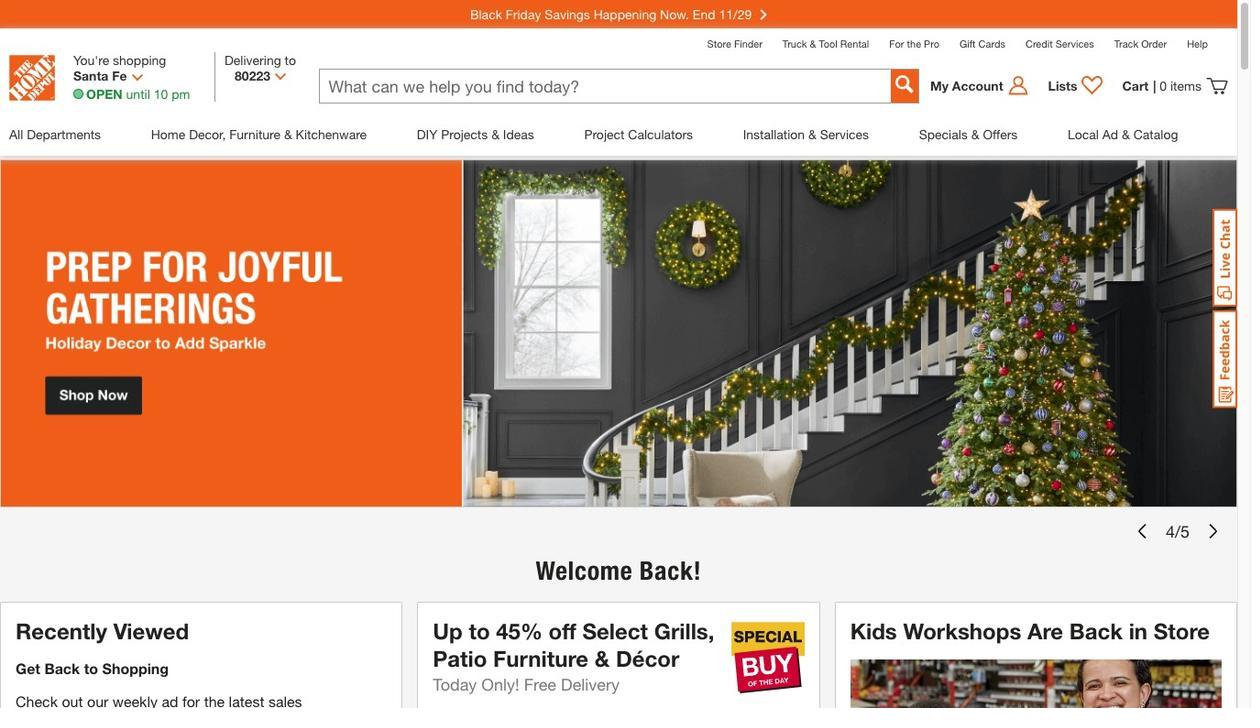 Task type: describe. For each thing, give the bounding box(es) containing it.
1 vertical spatial back
[[44, 660, 80, 678]]

credit services link
[[1026, 38, 1094, 49]]

/
[[1175, 521, 1181, 542]]

gift
[[960, 38, 976, 49]]

image for prep for joyful gatherings holiday decor to add sparkle image
[[0, 159, 1237, 508]]

home
[[151, 126, 185, 142]]

departments
[[27, 126, 101, 142]]

45%
[[496, 619, 543, 645]]

workshops
[[903, 619, 1021, 645]]

up
[[433, 619, 463, 645]]

truck & tool rental
[[783, 38, 869, 49]]

services inside installation & services link
[[820, 126, 869, 142]]

5
[[1181, 521, 1190, 542]]

local ad & catalog
[[1068, 126, 1178, 142]]

finder
[[734, 38, 762, 49]]

local
[[1068, 126, 1099, 142]]

& inside up to 45% off select grills, patio furniture & décor today only! free delivery
[[595, 646, 610, 672]]

0 vertical spatial store
[[707, 38, 731, 49]]

home decor, furniture & kitchenware link
[[151, 113, 367, 156]]

cards
[[979, 38, 1005, 49]]

kids workshops image
[[850, 660, 1222, 709]]

savings
[[545, 6, 590, 22]]

black friday savings happening now. end 11/29 link
[[470, 6, 767, 22]]

special buy logo image
[[731, 622, 804, 695]]

back!
[[640, 556, 702, 587]]

0 vertical spatial back
[[1069, 619, 1123, 645]]

my account link
[[930, 75, 1039, 97]]

store finder
[[707, 38, 762, 49]]

all departments
[[9, 126, 101, 142]]

for
[[889, 38, 904, 49]]

you're shopping
[[73, 52, 166, 68]]

off
[[549, 619, 576, 645]]

project calculators link
[[584, 113, 693, 156]]

diy projects & ideas
[[417, 126, 534, 142]]

4 / 5
[[1166, 521, 1190, 542]]

& left tool
[[810, 38, 816, 49]]

open until 10 pm
[[86, 86, 190, 102]]

truck
[[783, 38, 807, 49]]

black friday savings happening now. end 11/29
[[470, 6, 755, 22]]

pm
[[172, 86, 190, 102]]

order
[[1141, 38, 1167, 49]]

installation
[[743, 126, 805, 142]]

are
[[1027, 619, 1063, 645]]

decor,
[[189, 126, 226, 142]]

santa
[[73, 68, 109, 83]]

for the pro
[[889, 38, 940, 49]]

track order
[[1114, 38, 1167, 49]]

welcome back!
[[536, 556, 702, 587]]

11/29
[[719, 6, 752, 22]]

welcome
[[536, 556, 633, 587]]

projects
[[441, 126, 488, 142]]

patio
[[433, 646, 487, 672]]

santa fe
[[73, 68, 127, 83]]

open
[[86, 86, 123, 102]]

80223
[[235, 68, 270, 83]]

submit search image
[[895, 75, 913, 93]]

pro
[[924, 38, 940, 49]]

diy
[[417, 126, 437, 142]]

track order link
[[1114, 38, 1167, 49]]

friday
[[506, 6, 541, 22]]

gift cards link
[[960, 38, 1005, 49]]

shopping
[[102, 660, 169, 678]]

& left offers
[[971, 126, 979, 142]]

fe
[[112, 68, 127, 83]]

0
[[1160, 78, 1167, 93]]

my account
[[930, 78, 1003, 93]]



Task type: vqa. For each thing, say whether or not it's contained in the screenshot.
3 at right
no



Task type: locate. For each thing, give the bounding box(es) containing it.
credit services
[[1026, 38, 1094, 49]]

all departments link
[[9, 113, 101, 156]]

installation & services link
[[743, 113, 869, 156]]

1 horizontal spatial furniture
[[493, 646, 589, 672]]

1 vertical spatial to
[[469, 619, 490, 645]]

furniture
[[229, 126, 281, 142], [493, 646, 589, 672]]

up to 45% off select grills, patio furniture & décor today only! free delivery
[[433, 619, 714, 695]]

rental
[[840, 38, 869, 49]]

ad
[[1102, 126, 1118, 142]]

store finder link
[[707, 38, 762, 49]]

back
[[1069, 619, 1123, 645], [44, 660, 80, 678]]

1 horizontal spatial back
[[1069, 619, 1123, 645]]

specials & offers link
[[919, 113, 1018, 156]]

track
[[1114, 38, 1139, 49]]

you're
[[73, 52, 109, 68]]

& inside "link"
[[1122, 126, 1130, 142]]

the home depot logo link
[[9, 55, 55, 104]]

the home depot image
[[9, 55, 55, 101]]

previous slide image
[[1135, 525, 1149, 539]]

select
[[582, 619, 648, 645]]

grills,
[[654, 619, 714, 645]]

items
[[1171, 78, 1202, 93]]

help
[[1187, 38, 1208, 49]]

décor
[[616, 646, 679, 672]]

0 vertical spatial to
[[285, 52, 296, 68]]

& left kitchenware
[[284, 126, 292, 142]]

project calculators
[[584, 126, 693, 142]]

services right installation
[[820, 126, 869, 142]]

free delivery
[[524, 675, 620, 695]]

kids workshops are back in store
[[850, 619, 1210, 645]]

to inside up to 45% off select grills, patio furniture & décor today only! free delivery
[[469, 619, 490, 645]]

get
[[16, 660, 40, 678]]

lists
[[1048, 78, 1077, 93]]

furniture inside up to 45% off select grills, patio furniture & décor today only! free delivery
[[493, 646, 589, 672]]

recently viewed
[[16, 619, 189, 645]]

until
[[126, 86, 150, 102]]

1 vertical spatial furniture
[[493, 646, 589, 672]]

services
[[1056, 38, 1094, 49], [820, 126, 869, 142]]

0 vertical spatial services
[[1056, 38, 1094, 49]]

local ad & catalog link
[[1068, 113, 1178, 156]]

get back to shopping
[[16, 660, 169, 678]]

in
[[1129, 619, 1148, 645]]

None text field
[[319, 69, 890, 102]]

to down the recently viewed
[[84, 660, 98, 678]]

next slide image
[[1206, 525, 1221, 539]]

account
[[952, 78, 1003, 93]]

1 vertical spatial store
[[1154, 619, 1210, 645]]

calculators
[[628, 126, 693, 142]]

end
[[693, 6, 715, 22]]

feedback link image
[[1213, 310, 1237, 409]]

0 horizontal spatial services
[[820, 126, 869, 142]]

4
[[1166, 521, 1175, 542]]

shopping
[[113, 52, 166, 68]]

0 vertical spatial furniture
[[229, 126, 281, 142]]

to right delivering
[[285, 52, 296, 68]]

specials & offers
[[919, 126, 1018, 142]]

live chat image
[[1213, 209, 1237, 307]]

store right 'in'
[[1154, 619, 1210, 645]]

viewed
[[113, 619, 189, 645]]

kitchenware
[[296, 126, 367, 142]]

0 horizontal spatial to
[[84, 660, 98, 678]]

1 horizontal spatial to
[[285, 52, 296, 68]]

lists link
[[1039, 75, 1113, 97]]

delivering
[[225, 52, 281, 68]]

project
[[584, 126, 625, 142]]

to for delivering
[[285, 52, 296, 68]]

the
[[907, 38, 921, 49]]

offers
[[983, 126, 1018, 142]]

tool
[[819, 38, 838, 49]]

0 horizontal spatial back
[[44, 660, 80, 678]]

10
[[154, 86, 168, 102]]

back right get
[[44, 660, 80, 678]]

kids
[[850, 619, 897, 645]]

recently
[[16, 619, 107, 645]]

credit
[[1026, 38, 1053, 49]]

to right up on the left bottom of page
[[469, 619, 490, 645]]

specials
[[919, 126, 968, 142]]

black
[[470, 6, 502, 22]]

2 vertical spatial to
[[84, 660, 98, 678]]

diy projects & ideas link
[[417, 113, 534, 156]]

furniture down 45%
[[493, 646, 589, 672]]

to
[[285, 52, 296, 68], [469, 619, 490, 645], [84, 660, 98, 678]]

back left 'in'
[[1069, 619, 1123, 645]]

1 horizontal spatial services
[[1056, 38, 1094, 49]]

catalog
[[1134, 126, 1178, 142]]

to for up
[[469, 619, 490, 645]]

delivering to
[[225, 52, 296, 68]]

None text field
[[319, 69, 890, 102]]

& left ideas
[[491, 126, 500, 142]]

1 horizontal spatial store
[[1154, 619, 1210, 645]]

ideas
[[503, 126, 534, 142]]

2 horizontal spatial to
[[469, 619, 490, 645]]

& down select
[[595, 646, 610, 672]]

services right credit
[[1056, 38, 1094, 49]]

for the pro link
[[889, 38, 940, 49]]

furniture right the decor,
[[229, 126, 281, 142]]

0 horizontal spatial furniture
[[229, 126, 281, 142]]

& right installation
[[808, 126, 817, 142]]

0 horizontal spatial store
[[707, 38, 731, 49]]

& right ad
[[1122, 126, 1130, 142]]

now.
[[660, 6, 689, 22]]

all
[[9, 126, 23, 142]]

home decor, furniture & kitchenware
[[151, 126, 367, 142]]

0 items
[[1160, 78, 1202, 93]]

truck & tool rental link
[[783, 38, 869, 49]]

1 vertical spatial services
[[820, 126, 869, 142]]

today only!
[[433, 675, 519, 695]]

store left finder
[[707, 38, 731, 49]]



